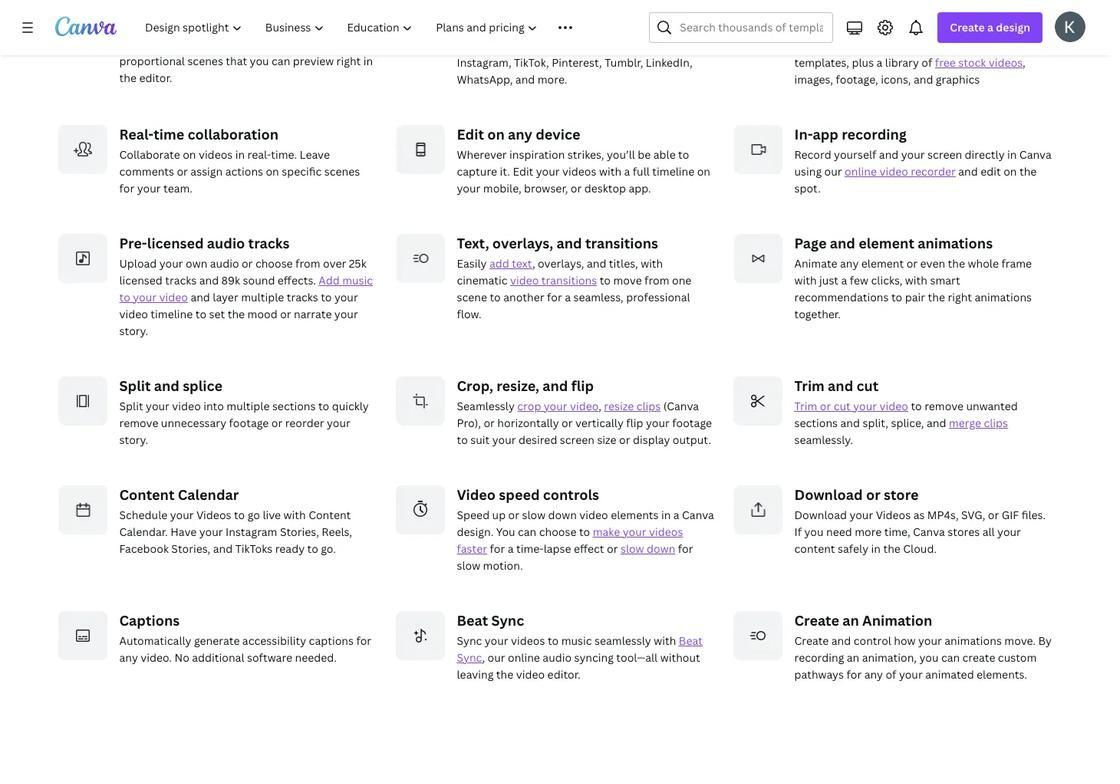 Task type: locate. For each thing, give the bounding box(es) containing it.
videos inside download or store download your videos as mp4s, svg, or gif files. if you need more time, canva stores all your content safely in the cloud.
[[876, 508, 911, 522]]

and inside and edit on the spot.
[[959, 164, 978, 179]]

narrate
[[294, 307, 332, 321]]

the
[[593, 0, 615, 16], [119, 70, 137, 85], [1020, 164, 1037, 179], [948, 256, 965, 271], [928, 290, 945, 304], [228, 307, 245, 321], [883, 542, 901, 556], [496, 667, 514, 682]]

view
[[304, 37, 327, 51]]

1 horizontal spatial edit
[[513, 164, 534, 179]]

and inside record yourself and your screen directly in canva using our
[[879, 147, 899, 162]]

audio down sync your videos to music seamlessly with
[[543, 650, 572, 665]]

, overlays, and titles, with cinematic
[[457, 256, 663, 288]]

timeline down use
[[259, 37, 301, 51]]

your up "split,"
[[853, 399, 877, 413]]

0 vertical spatial slow
[[522, 508, 546, 522]]

down inside speed up or slow down video elements in a canva design. you can choose to
[[548, 508, 577, 522]]

0 vertical spatial split
[[119, 377, 151, 395]]

video inside , our online audio syncing tool—all without leaving the video editor.
[[516, 667, 545, 682]]

content
[[519, 0, 572, 16], [795, 542, 835, 556]]

slow down faster
[[457, 558, 480, 573]]

1 vertical spatial content
[[795, 542, 835, 556]]

1 horizontal spatial videos
[[876, 508, 911, 522]]

music up syncing
[[561, 634, 592, 648]]

plus
[[852, 55, 874, 70]]

the right set
[[228, 307, 245, 321]]

overlays, for text,
[[492, 234, 553, 252]]

1 horizontal spatial right
[[948, 290, 972, 304]]

, up leaving
[[482, 650, 485, 665]]

or up team.
[[177, 164, 188, 179]]

0 horizontal spatial easily
[[119, 37, 149, 51]]

0 vertical spatial clips
[[910, 16, 941, 34]]

one
[[672, 273, 692, 288]]

beat sync
[[457, 611, 524, 630], [457, 634, 703, 665]]

an down the control
[[847, 650, 860, 665]]

0 horizontal spatial videos
[[196, 508, 231, 522]]

0 vertical spatial multiple
[[241, 290, 284, 304]]

choose inside speed up or slow down video elements in a canva design. you can choose to
[[539, 525, 577, 539]]

1 vertical spatial overlays,
[[538, 256, 584, 271]]

animations up create
[[945, 634, 1002, 648]]

your up drag
[[159, 20, 183, 34]]

0 horizontal spatial slow
[[457, 558, 480, 573]]

audio up 89k
[[210, 256, 239, 271]]

1 vertical spatial flip
[[626, 416, 643, 430]]

or inside edit on any device wherever inspiration strikes, you'll be able to capture it. edit your videos with a full timeline on your mobile, browser, or desktop app.
[[571, 181, 582, 195]]

animations inside create an animation create and control how your animations move. by recording an animation, you can create custom pathways for any of your animated elements.
[[945, 634, 1002, 648]]

an up the control
[[843, 611, 859, 630]]

stores
[[948, 525, 980, 539]]

animated
[[925, 667, 974, 682]]

2 vertical spatial from
[[645, 273, 670, 288]]

0 vertical spatial tracks
[[248, 234, 290, 252]]

scene
[[457, 290, 487, 304]]

upload
[[119, 20, 157, 34], [119, 256, 157, 271]]

on up assign
[[183, 147, 196, 162]]

0 horizontal spatial from
[[295, 256, 320, 271]]

cut
[[857, 377, 879, 395], [834, 399, 851, 413]]

online video recorder
[[845, 164, 956, 179]]

0 vertical spatial overlays,
[[492, 234, 553, 252]]

flip up seamlessly crop your video , resize clips
[[571, 377, 594, 395]]

2 horizontal spatial timeline
[[652, 164, 695, 179]]

tracks for multiple
[[287, 290, 318, 304]]

recording up pathways
[[795, 650, 844, 665]]

for a time-lapse effect or slow down
[[487, 542, 675, 556]]

own down pre-licensed audio tracks
[[186, 256, 207, 271]]

tracks inside "upload your own audio or choose from over 25k licensed tracks and 89k sound effects."
[[165, 273, 197, 288]]

a inside speed up or slow down video elements in a canva design. you can choose to
[[674, 508, 680, 522]]

stock up graphics
[[959, 55, 986, 70]]

0 vertical spatial easily
[[119, 37, 149, 51]]

1 horizontal spatial beat
[[679, 634, 703, 648]]

1 vertical spatial you
[[805, 525, 824, 539]]

to right able
[[678, 147, 689, 162]]

1 upload from the top
[[119, 20, 157, 34]]

page and element animations image
[[733, 234, 782, 283]]

videos
[[196, 508, 231, 522], [876, 508, 911, 522]]

and left the "splice"
[[154, 377, 179, 395]]

2 vertical spatial sync
[[457, 650, 482, 665]]

any inside edit on any device wherever inspiration strikes, you'll be able to capture it. edit your videos with a full timeline on your mobile, browser, or desktop app.
[[508, 125, 532, 143]]

your inside real-time collaboration collaborate on videos in real-time. leave comments or assign actions on specific scenes for your team.
[[137, 181, 161, 195]]

create
[[963, 650, 996, 665]]

captions automatically generate accessibility captions for any video. no additional software needed.
[[119, 611, 372, 665]]

screen down vertically
[[560, 433, 595, 447]]

2 vertical spatial tracks
[[287, 290, 318, 304]]

0 vertical spatial trim
[[795, 377, 825, 395]]

split,
[[863, 416, 889, 430]]

overlays, up the text
[[492, 234, 553, 252]]

Search search field
[[680, 13, 824, 42]]

2 upload from the top
[[119, 256, 157, 271]]

trim or cut your video link
[[795, 399, 908, 413]]

tracks down pre-licensed audio tracks
[[165, 273, 197, 288]]

choose up "sound"
[[255, 256, 293, 271]]

in inside real-time collaboration collaborate on videos in real-time. leave comments or assign actions on specific scenes for your team.
[[235, 147, 245, 162]]

a left 'few'
[[841, 273, 847, 288]]

0 vertical spatial beat
[[457, 611, 488, 630]]

can up the 'animated'
[[941, 650, 960, 665]]

0 vertical spatial scenes
[[188, 54, 223, 68]]

another
[[503, 290, 544, 304]]

content
[[119, 486, 175, 504], [309, 508, 351, 522]]

1 vertical spatial scenes
[[324, 164, 360, 179]]

a right elements
[[674, 508, 680, 522]]

scenes inside "upload your own videos or use stock content. easily drag and drop into a timeline view with proportional scenes that you can preview right in the editor."
[[188, 54, 223, 68]]

to left pair
[[892, 290, 903, 304]]

tool—all
[[616, 650, 658, 665]]

and inside "split and splice split your video into multiple sections to quickly remove unnecessary footage or reorder your story."
[[154, 377, 179, 395]]

and down trim or cut your video at the bottom right of the page
[[841, 416, 860, 430]]

millions
[[795, 16, 848, 34]]

2 footage from the left
[[672, 416, 712, 430]]

and inside create an animation create and control how your animations move. by recording an animation, you can create custom pathways for any of your animated elements.
[[832, 634, 851, 648]]

1 vertical spatial split
[[119, 399, 143, 413]]

in-app recording image
[[733, 125, 782, 174]]

of right library
[[922, 55, 933, 70]]

create for a
[[950, 20, 985, 35]]

0 horizontal spatial our
[[488, 650, 505, 665]]

timeline
[[259, 37, 301, 51], [652, 164, 695, 179], [151, 307, 193, 321]]

mobile,
[[483, 181, 521, 195]]

download or store image
[[733, 486, 782, 535]]

2 story. from the top
[[119, 433, 148, 447]]

whole
[[968, 256, 999, 271]]

and up design at the top of the page
[[990, 0, 1016, 16]]

use
[[261, 20, 279, 34]]

cloud.
[[903, 542, 937, 556]]

into inside "split and splice split your video into multiple sections to quickly remove unnecessary footage or reorder your story."
[[203, 399, 224, 413]]

with inside , overlays, and titles, with cinematic
[[641, 256, 663, 271]]

assign
[[191, 164, 223, 179]]

your down elements
[[623, 525, 646, 539]]

and up online video recorder link
[[879, 147, 899, 162]]

get your content to the world instantly publish straight from canva to facebook, instagram, tiktok, pinterest, tumblr, linkedin, whatsapp, and more.
[[457, 0, 693, 87]]

2 vertical spatial audio
[[543, 650, 572, 665]]

sync
[[491, 611, 524, 630], [457, 634, 482, 648], [457, 650, 482, 665]]

real-time collaboration image
[[58, 125, 107, 174]]

1 vertical spatial tracks
[[165, 273, 197, 288]]

0 vertical spatial choose
[[255, 256, 293, 271]]

and inside , images, footage, icons, and graphics
[[914, 72, 933, 87]]

or right "mood"
[[280, 307, 291, 321]]

comments
[[119, 164, 174, 179]]

directly
[[965, 147, 1005, 162]]

0 horizontal spatial footage
[[229, 416, 269, 430]]

to up splice,
[[911, 399, 922, 413]]

canva left download or store image
[[682, 508, 714, 522]]

you right if
[[805, 525, 824, 539]]

2 beat sync from the top
[[457, 634, 703, 665]]

licensed
[[147, 234, 204, 252], [119, 273, 163, 288]]

trim down the trim and cut
[[795, 399, 817, 413]]

1 vertical spatial sections
[[795, 416, 838, 430]]

crop,
[[457, 377, 493, 395]]

(canva pro), or horizontally or vertically flip your footage to suit your desired screen size or display output.
[[457, 399, 712, 447]]

from inside "upload your own audio or choose from over 25k licensed tracks and 89k sound effects."
[[295, 256, 320, 271]]

tracks for audio
[[248, 234, 290, 252]]

or left use
[[247, 20, 258, 34]]

0 horizontal spatial choose
[[255, 256, 293, 271]]

edit up wherever
[[457, 125, 484, 143]]

scenes down leave
[[324, 164, 360, 179]]

need
[[826, 525, 852, 539]]

create inside dropdown button
[[950, 20, 985, 35]]

instagram,
[[457, 55, 512, 70]]

0 vertical spatial you
[[250, 54, 269, 68]]

0 vertical spatial online
[[845, 164, 877, 179]]

animate
[[795, 256, 838, 271]]

to inside "to remove unwanted sections and split, splice, and"
[[911, 399, 922, 413]]

0 horizontal spatial edit
[[457, 125, 484, 143]]

audio inside , our online audio syncing tool—all without leaving the video editor.
[[543, 650, 572, 665]]

svg,
[[961, 508, 986, 522]]

frame
[[1002, 256, 1032, 271]]

1 vertical spatial upload
[[119, 256, 157, 271]]

1 vertical spatial multiple
[[227, 399, 270, 413]]

2 vertical spatial can
[[941, 650, 960, 665]]

professional
[[626, 290, 690, 304]]

clips right resize
[[637, 399, 661, 413]]

the right leaving
[[496, 667, 514, 682]]

in
[[363, 54, 373, 68], [235, 147, 245, 162], [1007, 147, 1017, 162], [661, 508, 671, 522], [871, 542, 881, 556]]

2 videos from the left
[[876, 508, 911, 522]]

1 vertical spatial cut
[[834, 399, 851, 413]]

0 vertical spatial remove
[[925, 399, 964, 413]]

online down yourself
[[845, 164, 877, 179]]

spot.
[[795, 181, 821, 195]]

desktop
[[585, 181, 626, 195]]

your inside add music to your video
[[133, 290, 157, 304]]

2 horizontal spatial from
[[645, 273, 670, 288]]

a right plus
[[877, 55, 883, 70]]

scenes inside real-time collaboration collaborate on videos in real-time. leave comments or assign actions on specific scenes for your team.
[[324, 164, 360, 179]]

in up the actions
[[235, 147, 245, 162]]

or inside the and layer multiple tracks to your video timeline to set the mood or narrate your story.
[[280, 307, 291, 321]]

splice,
[[891, 416, 924, 430]]

0 vertical spatial right
[[337, 54, 361, 68]]

and inside content calendar schedule your videos to go live with content calendar. have your instagram stories, reels, facebook stories, and tiktoks ready to go.
[[213, 542, 233, 556]]

0 vertical spatial download
[[795, 486, 863, 504]]

1 trim from the top
[[795, 377, 825, 395]]

1 horizontal spatial cut
[[857, 377, 879, 395]]

you
[[496, 525, 515, 539]]

automatically
[[119, 634, 191, 648]]

tracks down effects.
[[287, 290, 318, 304]]

you inside "upload your own videos or use stock content. easily drag and drop into a timeline view with proportional scenes that you can preview right in the editor."
[[250, 54, 269, 68]]

can inside create an animation create and control how your animations move. by recording an animation, you can create custom pathways for any of your animated elements.
[[941, 650, 960, 665]]

trim
[[795, 377, 825, 395], [795, 399, 817, 413]]

publish
[[457, 38, 495, 53]]

or inside speed up or slow down video elements in a canva design. you can choose to
[[508, 508, 519, 522]]

, for text, overlays, and transitions
[[532, 256, 535, 271]]

licensed down pre-
[[119, 273, 163, 288]]

your down comments
[[137, 181, 161, 195]]

1 horizontal spatial you
[[805, 525, 824, 539]]

motion.
[[483, 558, 523, 573]]

create a design button
[[938, 12, 1043, 43]]

tracks inside the and layer multiple tracks to your video timeline to set the mood or narrate your story.
[[287, 290, 318, 304]]

1 horizontal spatial free
[[935, 55, 956, 70]]

elements
[[611, 508, 659, 522]]

get your content to the world instantly image
[[396, 0, 445, 47]]

create an animation image
[[733, 611, 782, 660]]

for down comments
[[119, 181, 134, 195]]

2 trim from the top
[[795, 399, 817, 413]]

video timeline editing image
[[58, 0, 107, 47]]

editor. down beat sync link
[[548, 667, 581, 682]]

right inside "upload your own videos or use stock content. easily drag and drop into a timeline view with proportional scenes that you can preview right in the editor."
[[337, 54, 361, 68]]

0 horizontal spatial scenes
[[188, 54, 223, 68]]

with right titles,
[[641, 256, 663, 271]]

, down customizable
[[1023, 55, 1026, 70]]

any up 'few'
[[840, 256, 859, 271]]

fully
[[937, 38, 960, 53]]

1 vertical spatial create
[[795, 611, 839, 630]]

1 own from the top
[[186, 20, 207, 34]]

your down pre-
[[133, 290, 157, 304]]

canva inside record yourself and your screen directly in canva using our
[[1020, 147, 1052, 162]]

top level navigation element
[[135, 12, 613, 43], [135, 12, 613, 43]]

upload inside "upload your own audio or choose from over 25k licensed tracks and 89k sound effects."
[[119, 256, 157, 271]]

canva up pinterest,
[[568, 38, 600, 53]]

mp4s,
[[928, 508, 959, 522]]

footage inside "split and splice split your video into multiple sections to quickly remove unnecessary footage or reorder your story."
[[229, 416, 269, 430]]

with left fully
[[912, 38, 934, 53]]

0 horizontal spatial stock
[[281, 20, 309, 34]]

templates
[[919, 0, 987, 16]]

2 vertical spatial timeline
[[151, 307, 193, 321]]

slow inside the for slow motion.
[[457, 558, 480, 573]]

sections inside "to remove unwanted sections and split, splice, and"
[[795, 416, 838, 430]]

tracks up "sound"
[[248, 234, 290, 252]]

0 horizontal spatial cut
[[834, 399, 851, 413]]

video
[[457, 486, 496, 504]]

1 horizontal spatial can
[[518, 525, 537, 539]]

content calendar schedule your videos to go live with content calendar. have your instagram stories, reels, facebook stories, and tiktoks ready to go.
[[119, 486, 352, 556]]

stories, up ready
[[280, 525, 319, 539]]

and inside thousands of free templates and millions of video clips
[[990, 0, 1016, 16]]

collaborate
[[119, 147, 180, 162]]

your down pre-licensed audio tracks
[[159, 256, 183, 271]]

the inside and edit on the spot.
[[1020, 164, 1037, 179]]

trim and cut image
[[733, 377, 782, 426]]

1 vertical spatial into
[[203, 399, 224, 413]]

videos up time,
[[876, 508, 911, 522]]

1 vertical spatial can
[[518, 525, 537, 539]]

the left world
[[593, 0, 615, 16]]

own up drop
[[186, 20, 207, 34]]

content down if
[[795, 542, 835, 556]]

1 horizontal spatial music
[[561, 634, 592, 648]]

scenes
[[188, 54, 223, 68], [324, 164, 360, 179]]

for inside create an animation create and control how your animations move. by recording an animation, you can create custom pathways for any of your animated elements.
[[847, 667, 862, 682]]

edit
[[457, 125, 484, 143], [513, 164, 534, 179]]

1 horizontal spatial online
[[845, 164, 877, 179]]

footage,
[[836, 72, 878, 87]]

0 horizontal spatial remove
[[119, 416, 158, 430]]

ideas
[[882, 38, 909, 53]]

videos up slow down link
[[649, 525, 683, 539]]

0 vertical spatial into
[[227, 37, 248, 51]]

generate
[[194, 634, 240, 648]]

never run out of ideas with fully customizable templates, plus a library of
[[795, 38, 1032, 70]]

our right using
[[825, 164, 842, 179]]

, for beat sync
[[482, 650, 485, 665]]

into inside "upload your own videos or use stock content. easily drag and drop into a timeline view with proportional scenes that you can preview right in the editor."
[[227, 37, 248, 51]]

free
[[888, 0, 916, 16], [935, 55, 956, 70]]

0 vertical spatial down
[[548, 508, 577, 522]]

0 vertical spatial sections
[[272, 399, 316, 413]]

1 horizontal spatial easily
[[457, 256, 487, 271]]

stock right use
[[281, 20, 309, 34]]

add text link
[[489, 256, 532, 271]]

1 horizontal spatial content
[[309, 508, 351, 522]]

videos down "calendar"
[[196, 508, 231, 522]]

0 horizontal spatial stories,
[[171, 542, 210, 556]]

clips down unwanted
[[984, 416, 1008, 430]]

0 vertical spatial our
[[825, 164, 842, 179]]

a up customizable
[[988, 20, 994, 35]]

and left 89k
[[199, 273, 219, 288]]

or inside "upload your own audio or choose from over 25k licensed tracks and 89k sound effects."
[[242, 256, 253, 271]]

1 vertical spatial easily
[[457, 256, 487, 271]]

1 story. from the top
[[119, 324, 148, 338]]

to inside speed up or slow down video elements in a canva design. you can choose to
[[579, 525, 590, 539]]

1 horizontal spatial stories,
[[280, 525, 319, 539]]

remove
[[925, 399, 964, 413], [119, 416, 158, 430]]

the inside get your content to the world instantly publish straight from canva to facebook, instagram, tiktok, pinterest, tumblr, linkedin, whatsapp, and more.
[[593, 0, 615, 16]]

upload down pre-
[[119, 256, 157, 271]]

your inside record yourself and your screen directly in canva using our
[[901, 147, 925, 162]]

1 vertical spatial beat
[[679, 634, 703, 648]]

0 vertical spatial create
[[950, 20, 985, 35]]

create for an
[[795, 611, 839, 630]]

videos inside make your videos faster
[[649, 525, 683, 539]]

and left edit
[[959, 164, 978, 179]]

you inside download or store download your videos as mp4s, svg, or gif files. if you need more time, canva stores all your content safely in the cloud.
[[805, 525, 824, 539]]

the inside the and layer multiple tracks to your video timeline to set the mood or narrate your story.
[[228, 307, 245, 321]]

into down the "splice"
[[203, 399, 224, 413]]

and inside page and element animations animate any element or even the whole frame with just a few clicks, with smart recommendations to pair the right animations together.
[[830, 234, 855, 252]]

and inside "upload your own audio or choose from over 25k licensed tracks and 89k sound effects."
[[199, 273, 219, 288]]

1 split from the top
[[119, 377, 151, 395]]

2 horizontal spatial slow
[[621, 542, 644, 556]]

edit on any device wherever inspiration strikes, you'll be able to capture it. edit your videos with a full timeline on your mobile, browser, or desktop app.
[[457, 125, 711, 195]]

content up straight
[[519, 0, 572, 16]]

1 horizontal spatial flip
[[626, 416, 643, 430]]

story. inside "split and splice split your video into multiple sections to quickly remove unnecessary footage or reorder your story."
[[119, 433, 148, 447]]

recording inside create an animation create and control how your animations move. by recording an animation, you can create custom pathways for any of your animated elements.
[[795, 650, 844, 665]]

2 vertical spatial you
[[920, 650, 939, 665]]

1 vertical spatial screen
[[560, 433, 595, 447]]

screen inside record yourself and your screen directly in canva using our
[[928, 147, 962, 162]]

splice
[[183, 377, 223, 395]]

for inside real-time collaboration collaborate on videos in real-time. leave comments or assign actions on specific scenes for your team.
[[119, 181, 134, 195]]

story. inside the and layer multiple tracks to your video timeline to set the mood or narrate your story.
[[119, 324, 148, 338]]

our inside record yourself and your screen directly in canva using our
[[825, 164, 842, 179]]

1 horizontal spatial choose
[[539, 525, 577, 539]]

videos inside real-time collaboration collaborate on videos in real-time. leave comments or assign actions on specific scenes for your team.
[[199, 147, 233, 162]]

1 horizontal spatial clips
[[910, 16, 941, 34]]

in inside download or store download your videos as mp4s, svg, or gif files. if you need more time, canva stores all your content safely in the cloud.
[[871, 542, 881, 556]]

transitions
[[585, 234, 658, 252], [542, 273, 597, 288]]

1 vertical spatial slow
[[621, 542, 644, 556]]

1 vertical spatial story.
[[119, 433, 148, 447]]

1 vertical spatial editor.
[[548, 667, 581, 682]]

any
[[508, 125, 532, 143], [840, 256, 859, 271], [119, 650, 138, 665], [864, 667, 883, 682]]

sections
[[272, 399, 316, 413], [795, 416, 838, 430]]

1 vertical spatial download
[[795, 508, 847, 522]]

0 vertical spatial editor.
[[139, 70, 172, 85]]

in right preview on the top of the page
[[363, 54, 373, 68]]

text
[[512, 256, 532, 271]]

go
[[248, 508, 260, 522]]

2 own from the top
[[186, 256, 207, 271]]

0 horizontal spatial down
[[548, 508, 577, 522]]

any down animation,
[[864, 667, 883, 682]]

0 vertical spatial from
[[540, 38, 565, 53]]

recording up yourself
[[842, 125, 907, 143]]

1 footage from the left
[[229, 416, 269, 430]]

0 vertical spatial stock
[[281, 20, 309, 34]]

0 vertical spatial cut
[[857, 377, 879, 395]]

1 videos from the left
[[196, 508, 231, 522]]

in down more
[[871, 542, 881, 556]]

device
[[536, 125, 580, 143]]

None search field
[[649, 12, 834, 43]]

and inside get your content to the world instantly publish straight from canva to facebook, instagram, tiktok, pinterest, tumblr, linkedin, whatsapp, and more.
[[515, 72, 535, 87]]

0 vertical spatial recording
[[842, 125, 907, 143]]

stories, down have
[[171, 542, 210, 556]]

1 vertical spatial stock
[[959, 55, 986, 70]]

trim for trim or cut your video
[[795, 399, 817, 413]]

if
[[795, 525, 802, 539]]

can
[[272, 54, 290, 68], [518, 525, 537, 539], [941, 650, 960, 665]]

1 vertical spatial recording
[[795, 650, 844, 665]]

a inside dropdown button
[[988, 20, 994, 35]]

all
[[983, 525, 995, 539]]

or left the gif
[[988, 508, 999, 522]]

, inside , our online audio syncing tool—all without leaving the video editor.
[[482, 650, 485, 665]]

trim up trim or cut your video link
[[795, 377, 825, 395]]

2 vertical spatial animations
[[945, 634, 1002, 648]]

footage
[[229, 416, 269, 430], [672, 416, 712, 430]]

canva inside get your content to the world instantly publish straight from canva to facebook, instagram, tiktok, pinterest, tumblr, linkedin, whatsapp, and more.
[[568, 38, 600, 53]]

schedule
[[119, 508, 167, 522]]

content inside get your content to the world instantly publish straight from canva to facebook, instagram, tiktok, pinterest, tumblr, linkedin, whatsapp, and more.
[[519, 0, 572, 16]]

screen inside (canva pro), or horizontally or vertically flip your footage to suit your desired screen size or display output.
[[560, 433, 595, 447]]

0 horizontal spatial clips
[[637, 399, 661, 413]]

and inside the and layer multiple tracks to your video timeline to set the mood or narrate your story.
[[191, 290, 210, 304]]

overlays, inside , overlays, and titles, with cinematic
[[538, 256, 584, 271]]

remove inside "split and splice split your video into multiple sections to quickly remove unnecessary footage or reorder your story."
[[119, 416, 158, 430]]

record yourself and your screen directly in canva using our
[[795, 147, 1052, 179]]

1 vertical spatial music
[[561, 634, 592, 648]]

calendar
[[178, 486, 239, 504]]

to up reorder
[[318, 399, 329, 413]]

1 horizontal spatial footage
[[672, 416, 712, 430]]

sync inside beat sync
[[457, 650, 482, 665]]

with down content.
[[330, 37, 352, 51]]

text, overlays, and transitions image
[[396, 234, 445, 283]]

1 horizontal spatial scenes
[[324, 164, 360, 179]]

and right page
[[830, 234, 855, 252]]

our
[[825, 164, 842, 179], [488, 650, 505, 665]]

or down the trim and cut
[[820, 399, 831, 413]]

you'll
[[607, 147, 635, 162]]

record
[[795, 147, 831, 162]]



Task type: vqa. For each thing, say whether or not it's contained in the screenshot.


Task type: describe. For each thing, give the bounding box(es) containing it.
and inside , overlays, and titles, with cinematic
[[587, 256, 606, 271]]

time,
[[884, 525, 910, 539]]

on down time.
[[266, 164, 279, 179]]

your down capture
[[457, 181, 481, 195]]

or right size at the right bottom of the page
[[619, 433, 630, 447]]

licensed inside "upload your own audio or choose from over 25k licensed tracks and 89k sound effects."
[[119, 273, 163, 288]]

on up wherever
[[487, 125, 505, 143]]

faster
[[457, 542, 487, 556]]

video up splice,
[[880, 399, 908, 413]]

pre-licensed audio tracks image
[[58, 234, 107, 283]]

2 split from the top
[[119, 399, 143, 413]]

or down make
[[607, 542, 618, 556]]

0 vertical spatial element
[[859, 234, 915, 252]]

facebook
[[119, 542, 169, 556]]

to inside (canva pro), or horizontally or vertically flip your footage to suit your desired screen size or display output.
[[457, 433, 468, 447]]

video inside "split and splice split your video into multiple sections to quickly remove unnecessary footage or reorder your story."
[[172, 399, 201, 413]]

or inside page and element animations animate any element or even the whole frame with just a few clicks, with smart recommendations to pair the right animations together.
[[907, 256, 918, 271]]

1 vertical spatial edit
[[513, 164, 534, 179]]

full
[[633, 164, 650, 179]]

video up vertically
[[570, 399, 599, 413]]

for up motion.
[[490, 542, 505, 556]]

timeline inside "upload your own videos or use stock content. easily drag and drop into a timeline view with proportional scenes that you can preview right in the editor."
[[259, 37, 301, 51]]

with inside "upload your own videos or use stock content. easily drag and drop into a timeline view with proportional scenes that you can preview right in the editor."
[[330, 37, 352, 51]]

0 vertical spatial stories,
[[280, 525, 319, 539]]

captions
[[309, 634, 354, 648]]

content inside download or store download your videos as mp4s, svg, or gif files. if you need more time, canva stores all your content safely in the cloud.
[[795, 542, 835, 556]]

and up crop your video 'link' on the bottom of the page
[[543, 377, 568, 395]]

run
[[828, 38, 846, 53]]

live
[[263, 508, 281, 522]]

size
[[597, 433, 617, 447]]

with up pair
[[905, 273, 928, 288]]

library
[[885, 55, 919, 70]]

your right how
[[918, 634, 942, 648]]

actions
[[225, 164, 263, 179]]

speed up or slow down video elements in a canva design. you can choose to
[[457, 508, 714, 539]]

pre-licensed audio tracks
[[119, 234, 290, 252]]

or inside "upload your own videos or use stock content. easily drag and drop into a timeline view with proportional scenes that you can preview right in the editor."
[[247, 20, 258, 34]]

to inside page and element animations animate any element or even the whole frame with just a few clicks, with smart recommendations to pair the right animations together.
[[892, 290, 903, 304]]

to up , our online audio syncing tool—all without leaving the video editor.
[[548, 634, 559, 648]]

1 beat sync from the top
[[457, 611, 524, 630]]

app
[[813, 125, 839, 143]]

music inside add music to your video
[[342, 273, 373, 288]]

of right out
[[869, 38, 880, 53]]

your up unnecessary
[[146, 399, 170, 413]]

to inside edit on any device wherever inspiration strikes, you'll be able to capture it. edit your videos with a full timeline on your mobile, browser, or desktop app.
[[678, 147, 689, 162]]

to up pinterest,
[[575, 0, 589, 16]]

split and splice image
[[58, 377, 107, 426]]

seamlessly
[[595, 634, 651, 648]]

video left the recorder
[[880, 164, 908, 179]]

own for tracks
[[186, 256, 207, 271]]

videos up , our online audio syncing tool—all without leaving the video editor.
[[511, 634, 545, 648]]

any inside captions automatically generate accessibility captions for any video. no additional software needed.
[[119, 650, 138, 665]]

to up 'seamless,'
[[600, 273, 611, 288]]

0 vertical spatial licensed
[[147, 234, 204, 252]]

video inside thousands of free templates and millions of video clips
[[869, 16, 906, 34]]

your up have
[[170, 508, 194, 522]]

canva inside speed up or slow down video elements in a canva design. you can choose to
[[682, 508, 714, 522]]

easily add text
[[457, 256, 532, 271]]

even
[[920, 256, 945, 271]]

to inside add music to your video
[[119, 290, 130, 304]]

it.
[[500, 164, 510, 179]]

1 vertical spatial free
[[935, 55, 956, 70]]

choose inside "upload your own audio or choose from over 25k licensed tracks and 89k sound effects."
[[255, 256, 293, 271]]

ready
[[275, 542, 305, 556]]

to move from one scene to another for a seamless, professional flow.
[[457, 273, 692, 321]]

2 download from the top
[[795, 508, 847, 522]]

or down seamlessly crop your video , resize clips
[[562, 416, 573, 430]]

, up vertically
[[599, 399, 601, 413]]

your down the gif
[[998, 525, 1021, 539]]

upload for drag
[[119, 20, 157, 34]]

icons,
[[881, 72, 911, 87]]

leaving
[[457, 667, 494, 682]]

content calendar image
[[58, 486, 107, 535]]

your inside "upload your own videos or use stock content. easily drag and drop into a timeline view with proportional scenes that you can preview right in the editor."
[[159, 20, 183, 34]]

trim for trim and cut
[[795, 377, 825, 395]]

animation,
[[862, 650, 917, 665]]

in inside "upload your own videos or use stock content. easily drag and drop into a timeline view with proportional scenes that you can preview right in the editor."
[[363, 54, 373, 68]]

instagram
[[226, 525, 277, 539]]

your down animation,
[[899, 667, 923, 682]]

your down add
[[334, 290, 358, 304]]

cinematic
[[457, 273, 508, 288]]

upload your own videos or use stock content. easily drag and drop into a timeline view with proportional scenes that you can preview right in the editor.
[[119, 20, 373, 85]]

set
[[209, 307, 225, 321]]

to down add
[[321, 290, 332, 304]]

1 horizontal spatial down
[[647, 542, 675, 556]]

to left set
[[195, 307, 206, 321]]

timeline inside edit on any device wherever inspiration strikes, you'll be able to capture it. edit your videos with a full timeline on your mobile, browser, or desktop app.
[[652, 164, 695, 179]]

edit on any device image
[[396, 125, 445, 174]]

right for videos
[[337, 54, 361, 68]]

in inside record yourself and your screen directly in canva using our
[[1007, 147, 1017, 162]]

your right "suit" at the left of the page
[[492, 433, 516, 447]]

your right the narrate
[[334, 307, 358, 321]]

whatsapp,
[[457, 72, 513, 87]]

pinterest,
[[552, 55, 602, 70]]

clicks,
[[871, 273, 903, 288]]

0 vertical spatial audio
[[207, 234, 245, 252]]

for inside the for slow motion.
[[678, 542, 693, 556]]

or inside real-time collaboration collaborate on videos in real-time. leave comments or assign actions on specific scenes for your team.
[[177, 164, 188, 179]]

software
[[247, 650, 292, 665]]

a down you
[[508, 542, 514, 556]]

cut for and
[[857, 377, 879, 395]]

flow.
[[457, 307, 482, 321]]

have
[[170, 525, 197, 539]]

your up more
[[850, 508, 873, 522]]

with up without
[[654, 634, 676, 648]]

sections inside "split and splice split your video into multiple sections to quickly remove unnecessary footage or reorder your story."
[[272, 399, 316, 413]]

upload your own audio or choose from over 25k licensed tracks and 89k sound effects.
[[119, 256, 367, 288]]

seamlessly crop your video , resize clips
[[457, 399, 661, 413]]

video inside add music to your video
[[159, 290, 188, 304]]

videos down customizable
[[989, 55, 1023, 70]]

and up , overlays, and titles, with cinematic
[[557, 234, 582, 252]]

your right crop
[[544, 399, 568, 413]]

mood
[[247, 307, 278, 321]]

create a design
[[950, 20, 1030, 35]]

add music to your video
[[119, 273, 373, 304]]

get
[[457, 0, 481, 16]]

of inside create an animation create and control how your animations move. by recording an animation, you can create custom pathways for any of your animated elements.
[[886, 667, 897, 682]]

crop, resize, and flip image
[[396, 377, 445, 426]]

easily inside "upload your own videos or use stock content. easily drag and drop into a timeline view with proportional scenes that you can preview right in the editor."
[[119, 37, 149, 51]]

free stock videos
[[935, 55, 1023, 70]]

right for animations
[[948, 290, 972, 304]]

1 vertical spatial animations
[[975, 290, 1032, 304]]

never
[[795, 38, 826, 53]]

on left in-app recording image on the top right of page
[[697, 164, 711, 179]]

0 vertical spatial transitions
[[585, 234, 658, 252]]

for slow motion.
[[457, 542, 693, 573]]

preview
[[293, 54, 334, 68]]

to left go
[[234, 508, 245, 522]]

together.
[[795, 307, 841, 321]]

our inside , our online audio syncing tool—all without leaving the video editor.
[[488, 650, 505, 665]]

video transitions link
[[510, 273, 597, 288]]

video inside speed up or slow down video elements in a canva design. you can choose to
[[580, 508, 608, 522]]

beat sync image
[[396, 611, 445, 660]]

1 horizontal spatial stock
[[959, 55, 986, 70]]

effects.
[[278, 273, 316, 288]]

instantly
[[457, 16, 517, 34]]

upload for licensed
[[119, 256, 157, 271]]

tiktoks
[[235, 542, 273, 556]]

stock inside "upload your own videos or use stock content. easily drag and drop into a timeline view with proportional scenes that you can preview right in the editor."
[[281, 20, 309, 34]]

1 vertical spatial an
[[847, 650, 860, 665]]

own for and
[[186, 20, 207, 34]]

kendall parks image
[[1055, 12, 1086, 42]]

0 vertical spatial content
[[119, 486, 175, 504]]

89k
[[221, 273, 240, 288]]

online inside , our online audio syncing tool—all without leaving the video editor.
[[508, 650, 540, 665]]

move.
[[1005, 634, 1036, 648]]

or down seamlessly
[[484, 416, 495, 430]]

multiple inside the and layer multiple tracks to your video timeline to set the mood or narrate your story.
[[241, 290, 284, 304]]

any inside create an animation create and control how your animations move. by recording an animation, you can create custom pathways for any of your animated elements.
[[864, 667, 883, 682]]

flip inside (canva pro), or horizontally or vertically flip your footage to suit your desired screen size or display output.
[[626, 416, 643, 430]]

by
[[1038, 634, 1052, 648]]

editor. inside "upload your own videos or use stock content. easily drag and drop into a timeline view with proportional scenes that you can preview right in the editor."
[[139, 70, 172, 85]]

a inside edit on any device wherever inspiration strikes, you'll be able to capture it. edit your videos with a full timeline on your mobile, browser, or desktop app.
[[624, 164, 630, 179]]

capture
[[457, 164, 497, 179]]

video speed controls image
[[396, 486, 445, 535]]

your inside "upload your own audio or choose from over 25k licensed tracks and 89k sound effects."
[[159, 256, 183, 271]]

add
[[319, 273, 340, 288]]

slow inside speed up or slow down video elements in a canva design. you can choose to
[[522, 508, 546, 522]]

free inside thousands of free templates and millions of video clips
[[888, 0, 916, 16]]

without
[[660, 650, 700, 665]]

you inside create an animation create and control how your animations move. by recording an animation, you can create custom pathways for any of your animated elements.
[[920, 650, 939, 665]]

videos inside edit on any device wherever inspiration strikes, you'll be able to capture it. edit your videos with a full timeline on your mobile, browser, or desktop app.
[[562, 164, 597, 179]]

remove inside "to remove unwanted sections and split, splice, and"
[[925, 399, 964, 413]]

your down quickly
[[327, 416, 350, 430]]

1 vertical spatial transitions
[[542, 273, 597, 288]]

1 download from the top
[[795, 486, 863, 504]]

overlays, for ,
[[538, 256, 584, 271]]

video up another
[[510, 273, 539, 288]]

reels,
[[322, 525, 352, 539]]

the inside "upload your own videos or use stock content. easily drag and drop into a timeline view with proportional scenes that you can preview right in the editor."
[[119, 70, 137, 85]]

merge clips seamlessly.
[[795, 416, 1008, 447]]

elements.
[[977, 667, 1027, 682]]

the down "smart"
[[928, 290, 945, 304]]

real-
[[247, 147, 271, 162]]

your up "browser," at the top of the page
[[536, 164, 560, 179]]

store
[[884, 486, 919, 504]]

unnecessary
[[161, 416, 226, 430]]

for inside to move from one scene to another for a seamless, professional flow.
[[547, 290, 562, 304]]

a inside page and element animations animate any element or even the whole frame with just a few clicks, with smart recommendations to pair the right animations together.
[[841, 273, 847, 288]]

multiple inside "split and splice split your video into multiple sections to quickly remove unnecessary footage or reorder your story."
[[227, 399, 270, 413]]

audio for , our online audio syncing tool—all without leaving the video editor.
[[543, 650, 572, 665]]

or left store
[[866, 486, 881, 504]]

clips inside thousands of free templates and millions of video clips
[[910, 16, 941, 34]]

desired
[[519, 433, 557, 447]]

0 vertical spatial sync
[[491, 611, 524, 630]]

to up tumblr,
[[603, 38, 614, 53]]

can inside "upload your own videos or use stock content. easily drag and drop into a timeline view with proportional scenes that you can preview right in the editor."
[[272, 54, 290, 68]]

collaboration
[[188, 125, 279, 143]]

your right have
[[199, 525, 223, 539]]

0 vertical spatial animations
[[918, 234, 993, 252]]

(canva
[[663, 399, 699, 413]]

videos inside "upload your own videos or use stock content. easily drag and drop into a timeline view with proportional scenes that you can preview right in the editor."
[[210, 20, 244, 34]]

your up display
[[646, 416, 670, 430]]

and inside "upload your own videos or use stock content. easily drag and drop into a timeline view with proportional scenes that you can preview right in the editor."
[[178, 37, 197, 51]]

and up trim or cut your video link
[[828, 377, 853, 395]]

layer
[[213, 290, 238, 304]]

0 vertical spatial edit
[[457, 125, 484, 143]]

0 vertical spatial flip
[[571, 377, 594, 395]]

the inside , our online audio syncing tool—all without leaving the video editor.
[[496, 667, 514, 682]]

0 vertical spatial an
[[843, 611, 859, 630]]

inspiration
[[510, 147, 565, 162]]

to down cinematic
[[490, 290, 501, 304]]

on inside and edit on the spot.
[[1004, 164, 1017, 179]]

and left merge
[[927, 416, 946, 430]]

2 vertical spatial create
[[795, 634, 829, 648]]

thousands of free templates and millions of video clips image
[[733, 0, 782, 47]]

or inside "split and splice split your video into multiple sections to quickly remove unnecessary footage or reorder your story."
[[271, 416, 283, 430]]

calendar.
[[119, 525, 168, 539]]

lapse
[[544, 542, 571, 556]]

1 vertical spatial stories,
[[171, 542, 210, 556]]

horizontally
[[497, 416, 559, 430]]

with down animate
[[795, 273, 817, 288]]

the up "smart"
[[948, 256, 965, 271]]

for inside captions automatically generate accessibility captions for any video. no additional software needed.
[[356, 634, 372, 648]]

captions image
[[58, 611, 107, 660]]

in inside speed up or slow down video elements in a canva design. you can choose to
[[661, 508, 671, 522]]

gif
[[1002, 508, 1019, 522]]

crop, resize, and flip
[[457, 377, 594, 395]]

, for thousands of free templates and millions of video clips
[[1023, 55, 1026, 70]]

pro),
[[457, 416, 481, 430]]

from inside get your content to the world instantly publish straight from canva to facebook, instagram, tiktok, pinterest, tumblr, linkedin, whatsapp, and more.
[[540, 38, 565, 53]]

any inside page and element animations animate any element or even the whole frame with just a few clicks, with smart recommendations to pair the right animations together.
[[840, 256, 859, 271]]

canva inside download or store download your videos as mp4s, svg, or gif files. if you need more time, canva stores all your content safely in the cloud.
[[913, 525, 945, 539]]

0 horizontal spatial beat
[[457, 611, 488, 630]]

of up out
[[851, 16, 865, 34]]

animation
[[863, 611, 933, 630]]

wherever
[[457, 147, 507, 162]]

1 vertical spatial sync
[[457, 634, 482, 648]]

suit
[[471, 433, 490, 447]]

your inside get your content to the world instantly publish straight from canva to facebook, instagram, tiktok, pinterest, tumblr, linkedin, whatsapp, and more.
[[484, 0, 515, 16]]

audio for upload your own audio or choose from over 25k licensed tracks and 89k sound effects.
[[210, 256, 239, 271]]

clips inside merge clips seamlessly.
[[984, 416, 1008, 430]]

videos inside content calendar schedule your videos to go live with content calendar. have your instagram stories, reels, facebook stories, and tiktoks ready to go.
[[196, 508, 231, 522]]

cut for or
[[834, 399, 851, 413]]

your up leaving
[[485, 634, 508, 648]]

over
[[323, 256, 346, 271]]

to left go.
[[307, 542, 318, 556]]

tumblr,
[[605, 55, 643, 70]]

timeline inside the and layer multiple tracks to your video timeline to set the mood or narrate your story.
[[151, 307, 193, 321]]

speed
[[499, 486, 540, 504]]

1 vertical spatial element
[[861, 256, 904, 271]]

how
[[894, 634, 916, 648]]

a inside never run out of ideas with fully customizable templates, plus a library of
[[877, 55, 883, 70]]

design.
[[457, 525, 494, 539]]

pair
[[905, 290, 925, 304]]

additional
[[192, 650, 244, 665]]

team.
[[163, 181, 193, 195]]

1 vertical spatial clips
[[637, 399, 661, 413]]

unwanted
[[966, 399, 1018, 413]]

be
[[638, 147, 651, 162]]

of up ideas
[[871, 0, 885, 16]]

crop your video link
[[517, 399, 599, 413]]

custom
[[998, 650, 1037, 665]]



